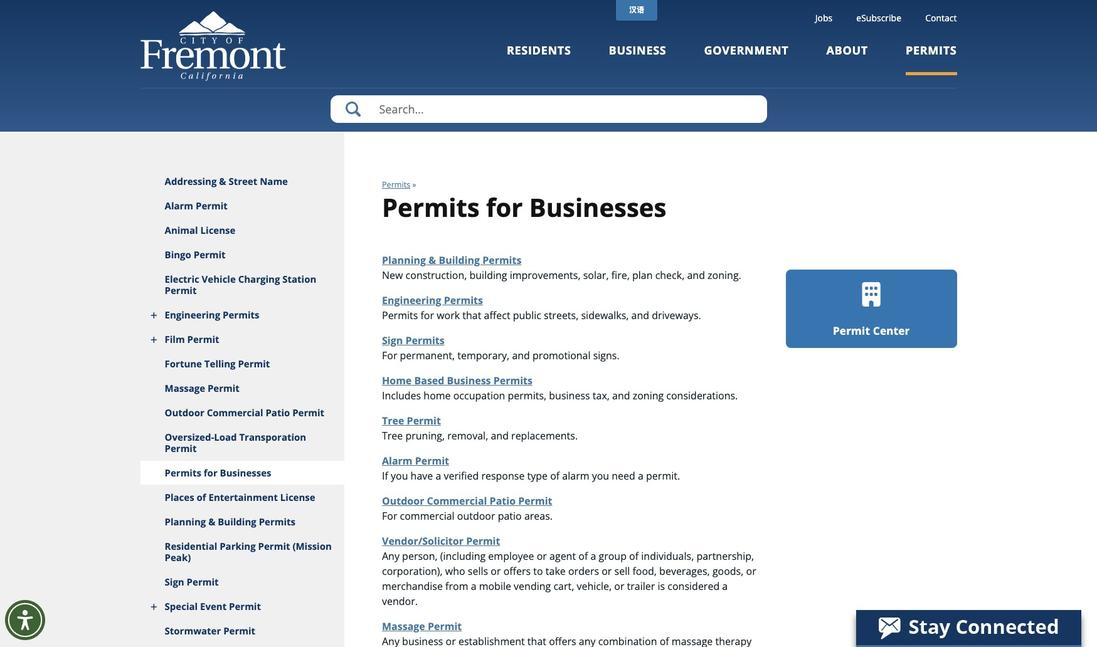Task type: vqa. For each thing, say whether or not it's contained in the screenshot.
Home-
no



Task type: locate. For each thing, give the bounding box(es) containing it.
0 vertical spatial massage permit link
[[140, 376, 344, 401]]

massage permit down "fortune telling permit"
[[165, 382, 240, 395]]

0 horizontal spatial patio
[[266, 407, 290, 419]]

0 vertical spatial permits link
[[906, 43, 957, 75]]

permit up have
[[415, 454, 449, 468]]

sell
[[615, 565, 630, 578]]

1 vertical spatial license
[[280, 491, 315, 504]]

0 horizontal spatial sign
[[165, 576, 184, 589]]

1 vertical spatial tree
[[382, 429, 403, 443]]

individuals,
[[641, 550, 694, 563]]

engineering permits link
[[382, 294, 483, 307], [140, 303, 344, 328]]

alarm inside alarm permit if you have a verified response type of alarm you need a permit.
[[382, 454, 413, 468]]

1 horizontal spatial outdoor
[[382, 494, 424, 508]]

of right places
[[197, 491, 206, 504]]

patio
[[266, 407, 290, 419], [490, 494, 516, 508]]

0 horizontal spatial massage permit
[[165, 382, 240, 395]]

of up orders on the right bottom of page
[[579, 550, 588, 563]]

of right type
[[550, 469, 560, 483]]

planning
[[382, 253, 426, 267], [165, 516, 206, 528]]

engineering for engineering permits
[[165, 309, 220, 321]]

0 horizontal spatial commercial
[[207, 407, 263, 419]]

commercial inside outdoor commercial patio permit for commercial outdoor patio areas.
[[427, 494, 487, 508]]

0 vertical spatial businesses
[[529, 190, 667, 225]]

1 vertical spatial permits link
[[382, 179, 410, 190]]

permit down bingo
[[165, 284, 197, 297]]

1 horizontal spatial outdoor commercial patio permit link
[[382, 494, 552, 508]]

engineering down new
[[382, 294, 441, 307]]

sign permit link
[[140, 570, 344, 595]]

occupation
[[453, 389, 505, 403]]

1 vertical spatial alarm permit link
[[382, 454, 449, 468]]

engineering permits link down electric vehicle charging station permit
[[140, 303, 344, 328]]

1 vertical spatial massage
[[382, 620, 425, 634]]

permit inside vendor/solicitor permit any person, (including employee or agent of a group of individuals, partnership, corporation), who sells or offers to take orders or sell food, beverages, goods, or merchandise from a mobile vending cart, vehicle, or trailer is considered a vendor.
[[466, 534, 500, 548]]

patio
[[498, 509, 522, 523]]

planning & building permits link up parking on the bottom of page
[[140, 510, 344, 535]]

that
[[463, 309, 481, 322]]

0 vertical spatial business
[[609, 43, 667, 58]]

permits link
[[906, 43, 957, 75], [382, 179, 410, 190]]

vehicle,
[[577, 580, 612, 593]]

massage permit link for permits
[[382, 620, 462, 634]]

engineering inside engineering permits permits for work that affect public streets, sidewalks, and driveways.
[[382, 294, 441, 307]]

1 horizontal spatial business
[[609, 43, 667, 58]]

0 vertical spatial sign
[[382, 334, 403, 348]]

patio inside outdoor commercial patio permit for commercial outdoor patio areas.
[[490, 494, 516, 508]]

permit right parking on the bottom of page
[[258, 540, 290, 553]]

planning up residential
[[165, 516, 206, 528]]

0 horizontal spatial massage permit link
[[140, 376, 344, 401]]

for up 'home'
[[382, 349, 397, 363]]

beverages,
[[659, 565, 710, 578]]

1 horizontal spatial businesses
[[529, 190, 667, 225]]

sign down peak)
[[165, 576, 184, 589]]

0 horizontal spatial building
[[218, 516, 256, 528]]

alarm permit link
[[140, 194, 344, 218], [382, 454, 449, 468]]

0 horizontal spatial &
[[208, 516, 215, 528]]

load
[[214, 431, 237, 444]]

outdoor for outdoor commercial patio permit for commercial outdoor patio areas.
[[382, 494, 424, 508]]

1 vertical spatial for
[[421, 309, 434, 322]]

take
[[546, 565, 566, 578]]

alarm permit link up have
[[382, 454, 449, 468]]

engineering permits
[[165, 309, 259, 321]]

0 horizontal spatial massage
[[165, 382, 205, 395]]

1 horizontal spatial engineering
[[382, 294, 441, 307]]

0 vertical spatial for
[[486, 190, 523, 225]]

0 vertical spatial license
[[201, 224, 236, 237]]

residential
[[165, 540, 217, 553]]

patio up transporation
[[266, 407, 290, 419]]

affect
[[484, 309, 510, 322]]

special event permit link
[[140, 595, 344, 619]]

or
[[537, 550, 547, 563], [491, 565, 501, 578], [602, 565, 612, 578], [746, 565, 756, 578], [614, 580, 625, 593]]

& inside 'planning & building permits new construction, building improvements, solar, fire, plan check, and zoning.'
[[429, 253, 436, 267]]

engineering up film permit
[[165, 309, 220, 321]]

0 horizontal spatial outdoor commercial patio permit link
[[140, 401, 344, 425]]

stay connected image
[[856, 610, 1080, 646]]

and inside the sign permits for permanent, temporary, and promotional signs.
[[512, 349, 530, 363]]

& left street
[[219, 175, 226, 188]]

and right 'check,'
[[687, 268, 705, 282]]

permit inside alarm permit if you have a verified response type of alarm you need a permit.
[[415, 454, 449, 468]]

and right sidewalks,
[[632, 309, 649, 322]]

partnership,
[[697, 550, 754, 563]]

1 vertical spatial massage permit link
[[382, 620, 462, 634]]

1 horizontal spatial &
[[219, 175, 226, 188]]

permits,
[[508, 389, 547, 403]]

commercial up load
[[207, 407, 263, 419]]

sign
[[382, 334, 403, 348], [165, 576, 184, 589]]

1 horizontal spatial building
[[439, 253, 480, 267]]

sign up permanent,
[[382, 334, 403, 348]]

1 vertical spatial building
[[218, 516, 256, 528]]

who
[[445, 565, 465, 578]]

2 vertical spatial &
[[208, 516, 215, 528]]

permit up special event permit
[[187, 576, 219, 589]]

1 vertical spatial patio
[[490, 494, 516, 508]]

planning & building permits link up construction,
[[382, 253, 522, 267]]

permit down film permit link
[[238, 358, 270, 370]]

0 vertical spatial &
[[219, 175, 226, 188]]

outdoor commercial patio permit
[[165, 407, 324, 419]]

patio for outdoor commercial patio permit for commercial outdoor patio areas.
[[490, 494, 516, 508]]

outdoor up commercial
[[382, 494, 424, 508]]

you left 'need'
[[592, 469, 609, 483]]

0 horizontal spatial outdoor
[[165, 407, 204, 419]]

& for planning & building permits
[[208, 516, 215, 528]]

1 vertical spatial businesses
[[220, 467, 271, 479]]

0 horizontal spatial engineering
[[165, 309, 220, 321]]

0 horizontal spatial alarm
[[165, 200, 193, 212]]

business link
[[609, 43, 667, 75]]

alarm up animal
[[165, 200, 193, 212]]

permit down special event permit link
[[223, 625, 255, 637]]

orders
[[568, 565, 599, 578]]

and right tax, at bottom right
[[612, 389, 630, 403]]

license
[[201, 224, 236, 237], [280, 491, 315, 504]]

residential parking permit (mission peak)
[[165, 540, 332, 564]]

person,
[[402, 550, 438, 563]]

of up food,
[[629, 550, 639, 563]]

1 vertical spatial massage permit
[[382, 620, 462, 634]]

1 vertical spatial business
[[447, 374, 491, 388]]

0 horizontal spatial business
[[447, 374, 491, 388]]

bingo permit link
[[140, 243, 344, 267]]

0 horizontal spatial for
[[204, 467, 218, 479]]

planning up new
[[382, 253, 426, 267]]

1 vertical spatial &
[[429, 253, 436, 267]]

& up construction,
[[429, 253, 436, 267]]

businesses
[[529, 190, 667, 225], [220, 467, 271, 479]]

1 horizontal spatial alarm
[[382, 454, 413, 468]]

1 vertical spatial alarm
[[382, 454, 413, 468]]

permit up areas.
[[518, 494, 552, 508]]

1 horizontal spatial sign
[[382, 334, 403, 348]]

0 vertical spatial building
[[439, 253, 480, 267]]

outdoor inside outdoor commercial patio permit for commercial outdoor patio areas.
[[382, 494, 424, 508]]

alarm permit
[[165, 200, 228, 212]]

2 horizontal spatial &
[[429, 253, 436, 267]]

and right temporary,
[[512, 349, 530, 363]]

permit up pruning,
[[407, 414, 441, 428]]

alarm for alarm permit if you have a verified response type of alarm you need a permit.
[[382, 454, 413, 468]]

you right if
[[391, 469, 408, 483]]

1 for from the top
[[382, 349, 397, 363]]

or left sell
[[602, 565, 612, 578]]

outdoor commercial patio permit link up outdoor at the bottom of page
[[382, 494, 552, 508]]

massage permit link up outdoor commercial patio permit
[[140, 376, 344, 401]]

permit inside outdoor commercial patio permit for commercial outdoor patio areas.
[[518, 494, 552, 508]]

massage permit link down vendor.
[[382, 620, 462, 634]]

1 horizontal spatial alarm permit link
[[382, 454, 449, 468]]

verified
[[444, 469, 479, 483]]

0 vertical spatial planning
[[382, 253, 426, 267]]

& inside planning & building permits link
[[208, 516, 215, 528]]

permit inside tree permit tree pruning, removal, and replacements.
[[407, 414, 441, 428]]

permits inside the sign permits for permanent, temporary, and promotional signs.
[[406, 334, 445, 348]]

1 vertical spatial engineering
[[165, 309, 220, 321]]

and inside 'planning & building permits new construction, building improvements, solar, fire, plan check, and zoning.'
[[687, 268, 705, 282]]

electric vehicle charging station permit link
[[140, 267, 344, 303]]

2 you from the left
[[592, 469, 609, 483]]

stormwater permit
[[165, 625, 255, 637]]

have
[[411, 469, 433, 483]]

1 horizontal spatial patio
[[490, 494, 516, 508]]

& up residential
[[208, 516, 215, 528]]

businesses inside permits permits for businesses
[[529, 190, 667, 225]]

permit up the animal license
[[196, 200, 228, 212]]

0 vertical spatial planning & building permits link
[[382, 253, 522, 267]]

outdoor up oversized-
[[165, 407, 204, 419]]

about link
[[827, 43, 868, 75]]

1 tree from the top
[[382, 414, 404, 428]]

considerations.
[[667, 389, 738, 403]]

1 vertical spatial sign
[[165, 576, 184, 589]]

areas.
[[524, 509, 553, 523]]

event
[[200, 600, 227, 613]]

tree down tree permit 'link' on the left bottom of page
[[382, 429, 403, 443]]

0 horizontal spatial planning
[[165, 516, 206, 528]]

0 horizontal spatial license
[[201, 224, 236, 237]]

alarm for alarm permit
[[165, 200, 193, 212]]

2 for from the top
[[382, 509, 397, 523]]

0 vertical spatial outdoor
[[165, 407, 204, 419]]

(mission
[[293, 540, 332, 553]]

& inside addressing & street name link
[[219, 175, 226, 188]]

and right removal,
[[491, 429, 509, 443]]

for inside permits permits for businesses
[[486, 190, 523, 225]]

tree down includes
[[382, 414, 404, 428]]

alarm permit link down street
[[140, 194, 344, 218]]

zoning
[[633, 389, 664, 403]]

sells
[[468, 565, 488, 578]]

food,
[[633, 565, 657, 578]]

a right have
[[436, 469, 441, 483]]

alarm inside the alarm permit 'link'
[[165, 200, 193, 212]]

1 horizontal spatial commercial
[[427, 494, 487, 508]]

addressing & street name
[[165, 175, 288, 188]]

building up parking on the bottom of page
[[218, 516, 256, 528]]

bingo permit
[[165, 248, 226, 261]]

and inside tree permit tree pruning, removal, and replacements.
[[491, 429, 509, 443]]

outdoor for outdoor commercial patio permit
[[165, 407, 204, 419]]

addressing
[[165, 175, 217, 188]]

1 horizontal spatial license
[[280, 491, 315, 504]]

patio up patio
[[490, 494, 516, 508]]

0 vertical spatial tree
[[382, 414, 404, 428]]

patio for outdoor commercial patio permit
[[266, 407, 290, 419]]

special
[[165, 600, 198, 613]]

permit center
[[833, 324, 910, 338]]

license up (mission
[[280, 491, 315, 504]]

1 vertical spatial outdoor
[[382, 494, 424, 508]]

permit up the '(including'
[[466, 534, 500, 548]]

1 vertical spatial planning & building permits link
[[140, 510, 344, 535]]

0 vertical spatial commercial
[[207, 407, 263, 419]]

center
[[873, 324, 910, 338]]

planning & building permits link
[[382, 253, 522, 267], [140, 510, 344, 535]]

1 horizontal spatial massage permit
[[382, 620, 462, 634]]

0 vertical spatial for
[[382, 349, 397, 363]]

permit down telling at the bottom
[[208, 382, 240, 395]]

work
[[437, 309, 460, 322]]

engineering permits link up work
[[382, 294, 483, 307]]

building inside 'planning & building permits new construction, building improvements, solar, fire, plan check, and zoning.'
[[439, 253, 480, 267]]

1 horizontal spatial permits link
[[906, 43, 957, 75]]

1 vertical spatial commercial
[[427, 494, 487, 508]]

building up construction,
[[439, 253, 480, 267]]

planning for planning & building permits
[[165, 516, 206, 528]]

massage down fortune
[[165, 382, 205, 395]]

government
[[704, 43, 789, 58]]

0 vertical spatial alarm
[[165, 200, 193, 212]]

transporation
[[239, 431, 306, 444]]

massage permit down vendor.
[[382, 620, 462, 634]]

sign for sign permits for permanent, temporary, and promotional signs.
[[382, 334, 403, 348]]

response
[[481, 469, 525, 483]]

0 horizontal spatial planning & building permits link
[[140, 510, 344, 535]]

zoning.
[[708, 268, 741, 282]]

0 horizontal spatial you
[[391, 469, 408, 483]]

massage
[[165, 382, 205, 395], [382, 620, 425, 634]]

improvements,
[[510, 268, 581, 282]]

&
[[219, 175, 226, 188], [429, 253, 436, 267], [208, 516, 215, 528]]

massage down vendor.
[[382, 620, 425, 634]]

permit inside oversized-load transporation permit
[[165, 442, 197, 455]]

office building image
[[858, 282, 885, 308]]

license down alarm permit
[[201, 224, 236, 237]]

1 vertical spatial for
[[382, 509, 397, 523]]

peak)
[[165, 552, 191, 564]]

for inside the sign permits for permanent, temporary, and promotional signs.
[[382, 349, 397, 363]]

0 vertical spatial alarm permit link
[[140, 194, 344, 218]]

0 vertical spatial patio
[[266, 407, 290, 419]]

0 vertical spatial engineering
[[382, 294, 441, 307]]

planning inside 'planning & building permits new construction, building improvements, solar, fire, plan check, and zoning.'
[[382, 253, 426, 267]]

streets,
[[544, 309, 579, 322]]

1 horizontal spatial you
[[592, 469, 609, 483]]

building
[[470, 268, 507, 282]]

permit inside 'link'
[[196, 200, 228, 212]]

oversized-load transporation permit link
[[140, 425, 344, 461]]

1 you from the left
[[391, 469, 408, 483]]

permit up permits for businesses
[[165, 442, 197, 455]]

business
[[549, 389, 590, 403]]

film permit
[[165, 333, 219, 346]]

0 horizontal spatial engineering permits link
[[140, 303, 344, 328]]

street
[[229, 175, 257, 188]]

tree permit tree pruning, removal, and replacements.
[[382, 414, 578, 443]]

planning inside planning & building permits link
[[165, 516, 206, 528]]

stormwater
[[165, 625, 221, 637]]

outdoor commercial patio permit link up load
[[140, 401, 344, 425]]

commercial
[[400, 509, 455, 523]]

building for planning & building permits new construction, building improvements, solar, fire, plan check, and zoning.
[[439, 253, 480, 267]]

esubscribe link
[[857, 12, 902, 24]]

home based business permits link
[[382, 374, 533, 388]]

& for addressing & street name
[[219, 175, 226, 188]]

for left commercial
[[382, 509, 397, 523]]

permit down "engineering permits"
[[187, 333, 219, 346]]

1 horizontal spatial planning
[[382, 253, 426, 267]]

electric
[[165, 273, 199, 285]]

sign inside the sign permits for permanent, temporary, and promotional signs.
[[382, 334, 403, 348]]

2 horizontal spatial for
[[486, 190, 523, 225]]

1 horizontal spatial massage permit link
[[382, 620, 462, 634]]

commercial up outdoor at the bottom of page
[[427, 494, 487, 508]]

employee
[[488, 550, 534, 563]]

1 horizontal spatial for
[[421, 309, 434, 322]]

any
[[382, 550, 400, 563]]

1 vertical spatial planning
[[165, 516, 206, 528]]

alarm up if
[[382, 454, 413, 468]]



Task type: describe. For each thing, give the bounding box(es) containing it.
public
[[513, 309, 541, 322]]

goods,
[[713, 565, 744, 578]]

vendor/solicitor
[[382, 534, 464, 548]]

contact link
[[926, 12, 957, 24]]

1 horizontal spatial massage
[[382, 620, 425, 634]]

engineering for engineering permits permits for work that affect public streets, sidewalks, and driveways.
[[382, 294, 441, 307]]

permits permits for businesses
[[382, 179, 667, 225]]

for inside outdoor commercial patio permit for commercial outdoor patio areas.
[[382, 509, 397, 523]]

entertainment
[[209, 491, 278, 504]]

animal
[[165, 224, 198, 237]]

bingo
[[165, 248, 191, 261]]

construction,
[[406, 268, 467, 282]]

or up to
[[537, 550, 547, 563]]

alarm
[[562, 469, 589, 483]]

2 tree from the top
[[382, 429, 403, 443]]

0 vertical spatial massage permit
[[165, 382, 240, 395]]

0 horizontal spatial businesses
[[220, 467, 271, 479]]

business inside the 'home based business permits includes home occupation permits, business tax, and zoning considerations.'
[[447, 374, 491, 388]]

(including
[[440, 550, 486, 563]]

sidewalks,
[[581, 309, 629, 322]]

& for planning & building permits new construction, building improvements, solar, fire, plan check, and zoning.
[[429, 253, 436, 267]]

or down sell
[[614, 580, 625, 593]]

film
[[165, 333, 185, 346]]

permit left the 'center'
[[833, 324, 870, 338]]

a right 'need'
[[638, 469, 644, 483]]

permit down the from
[[428, 620, 462, 634]]

permit up the "vehicle"
[[194, 248, 226, 261]]

commercial for outdoor commercial patio permit
[[207, 407, 263, 419]]

for inside engineering permits permits for work that affect public streets, sidewalks, and driveways.
[[421, 309, 434, 322]]

merchandise
[[382, 580, 443, 593]]

and inside the 'home based business permits includes home occupation permits, business tax, and zoning considerations.'
[[612, 389, 630, 403]]

outdoor
[[457, 509, 495, 523]]

check,
[[655, 268, 685, 282]]

building for planning & building permits
[[218, 516, 256, 528]]

name
[[260, 175, 288, 188]]

vehicle
[[202, 273, 236, 285]]

home
[[382, 374, 412, 388]]

0 horizontal spatial permits link
[[382, 179, 410, 190]]

animal license link
[[140, 218, 344, 243]]

telling
[[204, 358, 236, 370]]

or right the goods,
[[746, 565, 756, 578]]

places of entertainment license link
[[140, 486, 344, 510]]

a down sells
[[471, 580, 477, 593]]

vendor/solicitor permit any person, (including employee or agent of a group of individuals, partnership, corporation), who sells or offers to take orders or sell food, beverages, goods, or merchandise from a mobile vending cart, vehicle, or trailer is considered a vendor.
[[382, 534, 756, 609]]

commercial for outdoor commercial patio permit for commercial outdoor patio areas.
[[427, 494, 487, 508]]

contact
[[926, 12, 957, 24]]

vendor/solicitor permit link
[[382, 534, 500, 548]]

replacements.
[[511, 429, 578, 443]]

sign permit
[[165, 576, 219, 589]]

considered
[[668, 580, 720, 593]]

2 vertical spatial for
[[204, 467, 218, 479]]

trailer
[[627, 580, 655, 593]]

0 vertical spatial massage
[[165, 382, 205, 395]]

Search text field
[[330, 95, 767, 123]]

alarm permit if you have a verified response type of alarm you need a permit.
[[382, 454, 680, 483]]

places
[[165, 491, 194, 504]]

signs.
[[593, 349, 620, 363]]

government link
[[704, 43, 789, 75]]

of inside alarm permit if you have a verified response type of alarm you need a permit.
[[550, 469, 560, 483]]

permit inside electric vehicle charging station permit
[[165, 284, 197, 297]]

offers
[[504, 565, 531, 578]]

permit inside residential parking permit (mission peak)
[[258, 540, 290, 553]]

engineering permits permits for work that affect public streets, sidewalks, and driveways.
[[382, 294, 701, 322]]

outdoor commercial patio permit for commercial outdoor patio areas.
[[382, 494, 553, 523]]

driveways.
[[652, 309, 701, 322]]

a up orders on the right bottom of page
[[591, 550, 596, 563]]

0 horizontal spatial alarm permit link
[[140, 194, 344, 218]]

animal license
[[165, 224, 236, 237]]

jobs link
[[815, 12, 833, 24]]

sign for sign permit
[[165, 576, 184, 589]]

massage permit link for residents
[[140, 376, 344, 401]]

planning & building permits
[[165, 516, 296, 528]]

solar,
[[583, 268, 609, 282]]

and inside engineering permits permits for work that affect public streets, sidewalks, and driveways.
[[632, 309, 649, 322]]

a down the goods,
[[722, 580, 728, 593]]

permits inside the 'home based business permits includes home occupation permits, business tax, and zoning considerations.'
[[494, 374, 533, 388]]

tax,
[[593, 389, 610, 403]]

home based business permits includes home occupation permits, business tax, and zoning considerations.
[[382, 374, 738, 403]]

jobs
[[815, 12, 833, 24]]

is
[[658, 580, 665, 593]]

fortune
[[165, 358, 202, 370]]

or up mobile
[[491, 565, 501, 578]]

fortune telling permit link
[[140, 352, 344, 376]]

removal,
[[448, 429, 488, 443]]

permits inside 'planning & building permits new construction, building improvements, solar, fire, plan check, and zoning.'
[[483, 253, 522, 267]]

vendor.
[[382, 595, 418, 609]]

plan
[[632, 268, 653, 282]]

film permit link
[[140, 328, 344, 352]]

pruning,
[[406, 429, 445, 443]]

includes
[[382, 389, 421, 403]]

1 horizontal spatial planning & building permits link
[[382, 253, 522, 267]]

charging
[[238, 273, 280, 285]]

residents
[[507, 43, 571, 58]]

1 horizontal spatial engineering permits link
[[382, 294, 483, 307]]

0 vertical spatial outdoor commercial patio permit link
[[140, 401, 344, 425]]

planning for planning & building permits new construction, building improvements, solar, fire, plan check, and zoning.
[[382, 253, 426, 267]]

permit.
[[646, 469, 680, 483]]

addressing & street name link
[[140, 169, 344, 194]]

1 vertical spatial outdoor commercial patio permit link
[[382, 494, 552, 508]]

from
[[446, 580, 468, 593]]

planning & building permits new construction, building improvements, solar, fire, plan check, and zoning.
[[382, 253, 741, 282]]

residents link
[[507, 43, 571, 75]]

group
[[599, 550, 627, 563]]

permit down the sign permit link
[[229, 600, 261, 613]]

permit up transporation
[[292, 407, 324, 419]]

mobile
[[479, 580, 511, 593]]

residential parking permit (mission peak) link
[[140, 535, 344, 570]]

fire,
[[612, 268, 630, 282]]

temporary,
[[458, 349, 510, 363]]

home
[[424, 389, 451, 403]]

type
[[527, 469, 548, 483]]



